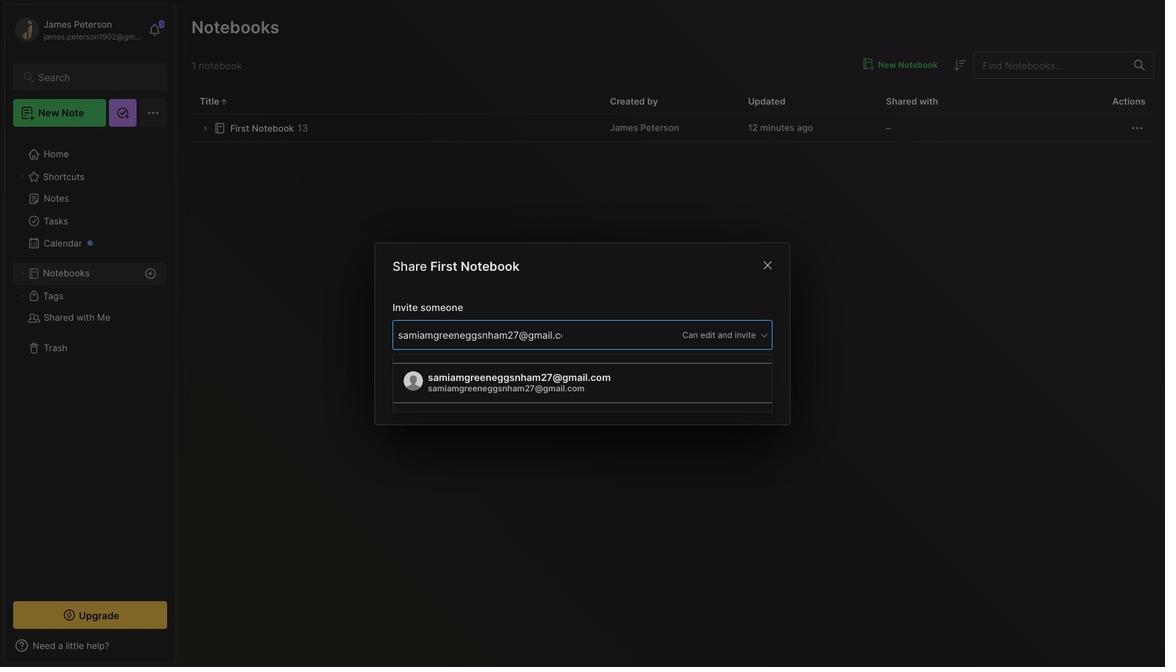 Task type: locate. For each thing, give the bounding box(es) containing it.
Select permission field
[[656, 329, 769, 341]]

Search text field
[[38, 71, 155, 84]]

none search field inside the main element
[[38, 69, 155, 85]]

None search field
[[38, 69, 155, 85]]

row
[[191, 114, 1154, 142]]

tree
[[5, 135, 175, 590]]

main element
[[0, 0, 180, 668]]

Find Notebooks… text field
[[974, 54, 1126, 77]]



Task type: vqa. For each thing, say whether or not it's contained in the screenshot.
tree
yes



Task type: describe. For each thing, give the bounding box(es) containing it.
expand tags image
[[18, 292, 26, 300]]

Add tag field
[[397, 327, 563, 343]]

tree inside the main element
[[5, 135, 175, 590]]

expand notebooks image
[[18, 270, 26, 278]]

close image
[[759, 257, 776, 274]]



